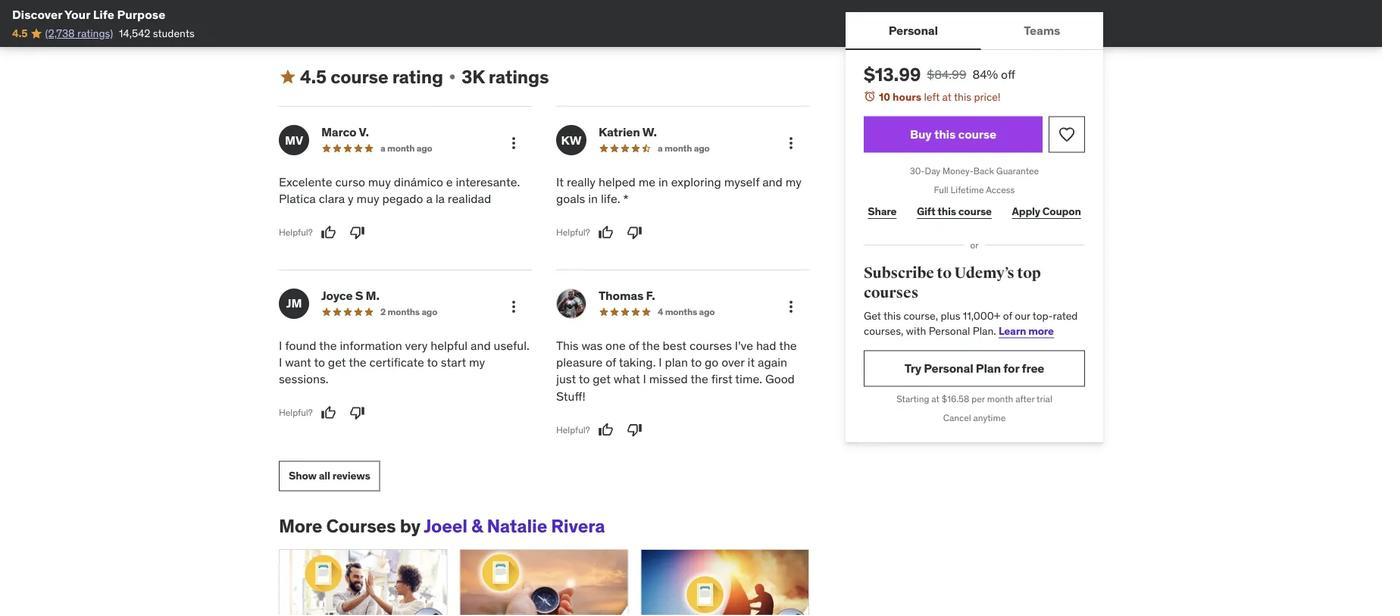 Task type: locate. For each thing, give the bounding box(es) containing it.
2 vertical spatial course
[[959, 204, 992, 218]]

a left la on the top left of the page
[[426, 191, 433, 206]]

plus
[[941, 309, 961, 323]]

personal up $16.58
[[924, 361, 974, 376]]

price!
[[974, 90, 1001, 103]]

a month ago for dinámico
[[381, 142, 432, 154]]

1 horizontal spatial 4.5
[[300, 65, 327, 88]]

0 horizontal spatial get
[[328, 354, 346, 370]]

0 vertical spatial my
[[786, 174, 802, 189]]

missed
[[649, 371, 688, 387]]

of up the taking.
[[629, 338, 639, 353]]

the
[[319, 338, 337, 353], [642, 338, 660, 353], [779, 338, 797, 353], [349, 354, 367, 370], [691, 371, 709, 387]]

1 horizontal spatial a month ago
[[658, 142, 710, 154]]

left
[[924, 90, 940, 103]]

good
[[766, 371, 795, 387]]

2 vertical spatial personal
[[924, 361, 974, 376]]

2 months from the left
[[665, 306, 697, 318]]

i
[[279, 338, 282, 353], [279, 354, 282, 370], [659, 354, 662, 370], [643, 371, 646, 387]]

mark review by thomas f. as unhelpful image
[[627, 422, 642, 438]]

ago
[[417, 142, 432, 154], [694, 142, 710, 154], [422, 306, 437, 318], [699, 306, 715, 318]]

0 vertical spatial get
[[328, 354, 346, 370]]

1 vertical spatial course
[[958, 127, 997, 142]]

mark review by thomas f. as helpful image
[[598, 422, 614, 438]]

1 horizontal spatial at
[[943, 90, 952, 103]]

students
[[153, 26, 195, 40]]

rating
[[392, 65, 443, 88]]

life
[[93, 6, 114, 22]]

the down the go
[[691, 371, 709, 387]]

ago up the dinámico
[[417, 142, 432, 154]]

helpful? for i found the information very helpful and useful. i want to get the certificate to start my sessions.
[[279, 407, 313, 419]]

cancel
[[943, 412, 971, 424]]

in right the me
[[659, 174, 668, 189]]

a up excelente curso muy dinámico e interesante. platica clara y muy pegado a la realidad on the left
[[381, 142, 385, 154]]

certificate
[[370, 354, 424, 370]]

helpful? left mark review by katrien w. as helpful image
[[556, 227, 590, 238]]

natalie
[[487, 515, 547, 538]]

additional actions for review by katrien w. image
[[782, 134, 800, 152]]

1 vertical spatial at
[[932, 393, 940, 405]]

2 horizontal spatial of
[[1003, 309, 1013, 323]]

mark review by joyce s m. as unhelpful image
[[350, 405, 365, 421]]

0 horizontal spatial month
[[387, 142, 415, 154]]

clara
[[319, 191, 345, 206]]

a month ago
[[381, 142, 432, 154], [658, 142, 710, 154]]

course for buy this course
[[958, 127, 997, 142]]

try personal plan for free
[[905, 361, 1045, 376]]

the down the information
[[349, 354, 367, 370]]

day
[[925, 165, 941, 177]]

get up sessions.
[[328, 354, 346, 370]]

4.5 right the medium icon
[[300, 65, 327, 88]]

1 vertical spatial my
[[469, 354, 485, 370]]

and left useful.
[[471, 338, 491, 353]]

4.5 down discover
[[12, 26, 27, 40]]

course down lifetime
[[959, 204, 992, 218]]

jm
[[286, 296, 302, 311]]

a month ago for me
[[658, 142, 710, 154]]

course
[[331, 65, 388, 88], [958, 127, 997, 142], [959, 204, 992, 218]]

course up back
[[958, 127, 997, 142]]

this right buy
[[935, 127, 956, 142]]

0 horizontal spatial of
[[606, 354, 616, 370]]

0 horizontal spatial and
[[471, 338, 491, 353]]

2 horizontal spatial month
[[987, 393, 1014, 405]]

months for thomas f.
[[665, 306, 697, 318]]

30-
[[910, 165, 925, 177]]

i left plan
[[659, 354, 662, 370]]

i right what
[[643, 371, 646, 387]]

discover your life purpose
[[12, 6, 165, 22]]

share button
[[864, 196, 901, 227]]

mark review by katrien w. as unhelpful image
[[627, 225, 642, 240]]

$84.99
[[927, 66, 967, 82]]

guarantee
[[997, 165, 1039, 177]]

full
[[934, 184, 949, 196]]

helpful
[[431, 338, 468, 353]]

lifetime
[[951, 184, 984, 196]]

months for joyce s m.
[[388, 306, 420, 318]]

0 vertical spatial of
[[1003, 309, 1013, 323]]

month
[[387, 142, 415, 154], [665, 142, 692, 154], [987, 393, 1014, 405]]

1 months from the left
[[388, 306, 420, 318]]

4
[[658, 306, 663, 318]]

courses inside this was one of the best courses i've had the pleasure of taking.  i plan to go over it again just to get what i missed the first time.  good stuff!
[[690, 338, 732, 353]]

my inside i found the information very helpful and useful. i want to get the certificate to start my sessions.
[[469, 354, 485, 370]]

month up the dinámico
[[387, 142, 415, 154]]

a up it really helped me in exploring myself and my goals in life. *
[[658, 142, 663, 154]]

personal inside button
[[889, 22, 938, 38]]

1 vertical spatial courses
[[690, 338, 732, 353]]

1 a month ago from the left
[[381, 142, 432, 154]]

additional actions for review by joyce s m. image
[[505, 298, 523, 316]]

this right gift
[[938, 204, 957, 218]]

(2,738 ratings)
[[45, 26, 113, 40]]

0 vertical spatial personal
[[889, 22, 938, 38]]

to left udemy's
[[937, 264, 952, 283]]

0 horizontal spatial my
[[469, 354, 485, 370]]

courses down the subscribe
[[864, 284, 919, 302]]

and right myself
[[763, 174, 783, 189]]

gift
[[917, 204, 936, 218]]

0 horizontal spatial months
[[388, 306, 420, 318]]

gift this course
[[917, 204, 992, 218]]

get inside i found the information very helpful and useful. i want to get the certificate to start my sessions.
[[328, 354, 346, 370]]

0 horizontal spatial a month ago
[[381, 142, 432, 154]]

get
[[864, 309, 881, 323]]

w.
[[643, 124, 657, 140]]

a month ago up the dinámico
[[381, 142, 432, 154]]

1 vertical spatial muy
[[357, 191, 380, 206]]

get left what
[[593, 371, 611, 387]]

1 vertical spatial and
[[471, 338, 491, 353]]

helpful? for excelente curso muy dinámico e interesante. platica clara y muy pegado a la realidad
[[279, 227, 313, 238]]

this up courses,
[[884, 309, 901, 323]]

of down one
[[606, 354, 616, 370]]

in left life.
[[588, 191, 598, 206]]

month up the exploring
[[665, 142, 692, 154]]

helpful? left mark review by marco v. as helpful icon
[[279, 227, 313, 238]]

this inside 'link'
[[938, 204, 957, 218]]

gift this course link
[[913, 196, 996, 227]]

1 vertical spatial in
[[588, 191, 598, 206]]

1 vertical spatial get
[[593, 371, 611, 387]]

ago up very
[[422, 306, 437, 318]]

apply
[[1012, 204, 1041, 218]]

realidad
[[448, 191, 491, 206]]

helpful? left mark review by joyce s m. as helpful icon
[[279, 407, 313, 419]]

0 vertical spatial and
[[763, 174, 783, 189]]

back
[[974, 165, 994, 177]]

one
[[606, 338, 626, 353]]

personal up $13.99
[[889, 22, 938, 38]]

ago up the exploring
[[694, 142, 710, 154]]

me
[[639, 174, 656, 189]]

0 horizontal spatial a
[[381, 142, 385, 154]]

courses
[[864, 284, 919, 302], [690, 338, 732, 353]]

2 a month ago from the left
[[658, 142, 710, 154]]

personal
[[889, 22, 938, 38], [929, 324, 970, 338], [924, 361, 974, 376]]

at
[[943, 90, 952, 103], [932, 393, 940, 405]]

a month ago up the exploring
[[658, 142, 710, 154]]

1 horizontal spatial a
[[426, 191, 433, 206]]

this inside button
[[935, 127, 956, 142]]

get
[[328, 354, 346, 370], [593, 371, 611, 387]]

1 horizontal spatial courses
[[864, 284, 919, 302]]

course up v.
[[331, 65, 388, 88]]

more
[[1029, 324, 1054, 338]]

1 horizontal spatial and
[[763, 174, 783, 189]]

personal down plus
[[929, 324, 970, 338]]

buy
[[910, 127, 932, 142]]

time.
[[735, 371, 763, 387]]

1 horizontal spatial my
[[786, 174, 802, 189]]

a for marco v.
[[381, 142, 385, 154]]

personal inside get this course, plus 11,000+ of our top-rated courses, with personal plan.
[[929, 324, 970, 338]]

learn more link
[[999, 324, 1054, 338]]

0 horizontal spatial 4.5
[[12, 26, 27, 40]]

buy this course button
[[864, 116, 1043, 153]]

14,542
[[119, 26, 150, 40]]

1 horizontal spatial months
[[665, 306, 697, 318]]

at right left
[[943, 90, 952, 103]]

ratings)
[[77, 26, 113, 40]]

0 vertical spatial in
[[659, 174, 668, 189]]

month up anytime
[[987, 393, 1014, 405]]

0 horizontal spatial courses
[[690, 338, 732, 353]]

mark review by marco v. as helpful image
[[321, 225, 336, 240]]

muy right y at the top left
[[357, 191, 380, 206]]

0 vertical spatial at
[[943, 90, 952, 103]]

1 vertical spatial 4.5
[[300, 65, 327, 88]]

helpful? for it really helped me in exploring myself and my goals in life. *
[[556, 227, 590, 238]]

my
[[786, 174, 802, 189], [469, 354, 485, 370]]

was
[[582, 338, 603, 353]]

excelente
[[279, 174, 332, 189]]

month inside the "starting at $16.58 per month after trial cancel anytime"
[[987, 393, 1014, 405]]

this
[[954, 90, 972, 103], [935, 127, 956, 142], [938, 204, 957, 218], [884, 309, 901, 323]]

tab list
[[846, 12, 1104, 50]]

helpful? for this was one of the best courses i've had the pleasure of taking.  i plan to go over it again just to get what i missed the first time.  good stuff!
[[556, 424, 590, 436]]

this
[[556, 338, 579, 353]]

get inside this was one of the best courses i've had the pleasure of taking.  i plan to go over it again just to get what i missed the first time.  good stuff!
[[593, 371, 611, 387]]

my right the start
[[469, 354, 485, 370]]

2 horizontal spatial a
[[658, 142, 663, 154]]

course,
[[904, 309, 938, 323]]

apply coupon
[[1012, 204, 1081, 218]]

course inside button
[[958, 127, 997, 142]]

taking.
[[619, 354, 656, 370]]

this inside get this course, plus 11,000+ of our top-rated courses, with personal plan.
[[884, 309, 901, 323]]

0 horizontal spatial in
[[588, 191, 598, 206]]

months right "2"
[[388, 306, 420, 318]]

months right 4
[[665, 306, 697, 318]]

11,000+
[[963, 309, 1001, 323]]

dinámico
[[394, 174, 443, 189]]

ago right 4
[[699, 306, 715, 318]]

marco v.
[[321, 124, 369, 140]]

muy up pegado on the top
[[368, 174, 391, 189]]

courses up the go
[[690, 338, 732, 353]]

1 horizontal spatial month
[[665, 142, 692, 154]]

plan.
[[973, 324, 996, 338]]

of left our
[[1003, 309, 1013, 323]]

udemy's
[[955, 264, 1015, 283]]

0 horizontal spatial at
[[932, 393, 940, 405]]

life.
[[601, 191, 620, 206]]

0 vertical spatial courses
[[864, 284, 919, 302]]

katrien
[[599, 124, 640, 140]]

this for buy
[[935, 127, 956, 142]]

sessions.
[[279, 371, 329, 387]]

month for katrien w.
[[665, 142, 692, 154]]

joyce s m.
[[321, 288, 380, 303]]

information
[[340, 338, 402, 353]]

exploring
[[671, 174, 722, 189]]

1 vertical spatial personal
[[929, 324, 970, 338]]

top
[[1017, 264, 1041, 283]]

1 vertical spatial of
[[629, 338, 639, 353]]

at left $16.58
[[932, 393, 940, 405]]

helpful? left mark review by thomas f. as helpful image
[[556, 424, 590, 436]]

to inside subscribe to udemy's top courses
[[937, 264, 952, 283]]

a
[[381, 142, 385, 154], [658, 142, 663, 154], [426, 191, 433, 206]]

4.5
[[12, 26, 27, 40], [300, 65, 327, 88]]

want
[[285, 354, 311, 370]]

my down additional actions for review by katrien w. image
[[786, 174, 802, 189]]

0 vertical spatial 4.5
[[12, 26, 27, 40]]

1 horizontal spatial get
[[593, 371, 611, 387]]

84%
[[973, 66, 998, 82]]

alarm image
[[864, 90, 876, 102]]

buy this course
[[910, 127, 997, 142]]

joeel
[[424, 515, 468, 538]]

plan
[[976, 361, 1001, 376]]

course inside 'link'
[[959, 204, 992, 218]]



Task type: describe. For each thing, give the bounding box(es) containing it.
hours
[[893, 90, 922, 103]]

month for marco v.
[[387, 142, 415, 154]]

4.5 course rating
[[300, 65, 443, 88]]

4.5 for 4.5 course rating
[[300, 65, 327, 88]]

wishlist image
[[1058, 126, 1076, 144]]

additional actions for review by thomas f. image
[[782, 298, 800, 316]]

a inside excelente curso muy dinámico e interesante. platica clara y muy pegado a la realidad
[[426, 191, 433, 206]]

rivera
[[551, 515, 605, 538]]

with
[[906, 324, 926, 338]]

this for gift
[[938, 204, 957, 218]]

mark review by joyce s m. as helpful image
[[321, 405, 336, 421]]

stuff!
[[556, 388, 586, 404]]

3k ratings
[[462, 65, 549, 88]]

apply coupon button
[[1008, 196, 1085, 227]]

off
[[1001, 66, 1016, 82]]

ago for interesante.
[[417, 142, 432, 154]]

to left the start
[[427, 354, 438, 370]]

share
[[868, 204, 897, 218]]

it
[[748, 354, 755, 370]]

to right want
[[314, 354, 325, 370]]

and inside i found the information very helpful and useful. i want to get the certificate to start my sessions.
[[471, 338, 491, 353]]

mark review by marco v. as unhelpful image
[[350, 225, 365, 240]]

$16.58
[[942, 393, 970, 405]]

xsmall image
[[446, 71, 458, 83]]

$13.99 $84.99 84% off
[[864, 63, 1016, 86]]

the up the taking.
[[642, 338, 660, 353]]

i found the information very helpful and useful. i want to get the certificate to start my sessions.
[[279, 338, 530, 387]]

this for get
[[884, 309, 901, 323]]

tab list containing personal
[[846, 12, 1104, 50]]

money-
[[943, 165, 974, 177]]

your
[[64, 6, 90, 22]]

courses,
[[864, 324, 904, 338]]

2 vertical spatial of
[[606, 354, 616, 370]]

joeel & natalie rivera link
[[424, 515, 605, 538]]

2
[[381, 306, 386, 318]]

go
[[705, 354, 719, 370]]

marco
[[321, 124, 357, 140]]

a for katrien w.
[[658, 142, 663, 154]]

had
[[756, 338, 777, 353]]

first
[[712, 371, 733, 387]]

free
[[1022, 361, 1045, 376]]

this was one of the best courses i've had the pleasure of taking.  i plan to go over it again just to get what i missed the first time.  good stuff!
[[556, 338, 797, 404]]

course for gift this course
[[959, 204, 992, 218]]

ago for exploring
[[694, 142, 710, 154]]

to down pleasure
[[579, 371, 590, 387]]

subscribe
[[864, 264, 934, 283]]

my inside it really helped me in exploring myself and my goals in life. *
[[786, 174, 802, 189]]

this left price!
[[954, 90, 972, 103]]

kw
[[561, 132, 582, 148]]

(2,738
[[45, 26, 75, 40]]

of inside get this course, plus 11,000+ of our top-rated courses, with personal plan.
[[1003, 309, 1013, 323]]

show all reviews button
[[279, 461, 380, 491]]

i left want
[[279, 354, 282, 370]]

10 hours left at this price!
[[879, 90, 1001, 103]]

1 horizontal spatial of
[[629, 338, 639, 353]]

access
[[986, 184, 1015, 196]]

to left the go
[[691, 354, 702, 370]]

all
[[319, 469, 330, 483]]

or
[[971, 239, 979, 251]]

show all reviews
[[289, 469, 370, 483]]

*
[[623, 191, 629, 206]]

starting at $16.58 per month after trial cancel anytime
[[897, 393, 1053, 424]]

3k
[[462, 65, 485, 88]]

top-
[[1033, 309, 1053, 323]]

ago for best
[[699, 306, 715, 318]]

rated
[[1053, 309, 1078, 323]]

$13.99
[[864, 63, 921, 86]]

discover
[[12, 6, 62, 22]]

trial
[[1037, 393, 1053, 405]]

by
[[400, 515, 421, 538]]

courses inside subscribe to udemy's top courses
[[864, 284, 919, 302]]

found
[[285, 338, 316, 353]]

1 horizontal spatial in
[[659, 174, 668, 189]]

more courses by joeel & natalie rivera
[[279, 515, 605, 538]]

excelente curso muy dinámico e interesante. platica clara y muy pegado a la realidad
[[279, 174, 520, 206]]

it
[[556, 174, 564, 189]]

myself
[[724, 174, 760, 189]]

medium image
[[279, 68, 297, 86]]

interesante.
[[456, 174, 520, 189]]

helped
[[599, 174, 636, 189]]

ratings
[[489, 65, 549, 88]]

and inside it really helped me in exploring myself and my goals in life. *
[[763, 174, 783, 189]]

start
[[441, 354, 466, 370]]

i've
[[735, 338, 753, 353]]

curso
[[335, 174, 365, 189]]

very
[[405, 338, 428, 353]]

additional actions for review by marco v. image
[[505, 134, 523, 152]]

starting
[[897, 393, 930, 405]]

0 vertical spatial muy
[[368, 174, 391, 189]]

thomas f.
[[599, 288, 655, 303]]

best
[[663, 338, 687, 353]]

ago for helpful
[[422, 306, 437, 318]]

e
[[446, 174, 453, 189]]

10
[[879, 90, 891, 103]]

pleasure
[[556, 354, 603, 370]]

over
[[722, 354, 745, 370]]

our
[[1015, 309, 1031, 323]]

2 months ago
[[381, 306, 437, 318]]

personal button
[[846, 12, 981, 49]]

reviews
[[333, 469, 370, 483]]

0 vertical spatial course
[[331, 65, 388, 88]]

try
[[905, 361, 922, 376]]

try personal plan for free link
[[864, 351, 1085, 387]]

learn more
[[999, 324, 1054, 338]]

anytime
[[974, 412, 1006, 424]]

the right found
[[319, 338, 337, 353]]

thomas
[[599, 288, 644, 303]]

mark review by katrien w. as helpful image
[[598, 225, 614, 240]]

useful.
[[494, 338, 530, 353]]

i left found
[[279, 338, 282, 353]]

m.
[[366, 288, 380, 303]]

coupon
[[1043, 204, 1081, 218]]

the right had
[[779, 338, 797, 353]]

4.5 for 4.5
[[12, 26, 27, 40]]

at inside the "starting at $16.58 per month after trial cancel anytime"
[[932, 393, 940, 405]]



Task type: vqa. For each thing, say whether or not it's contained in the screenshot.


